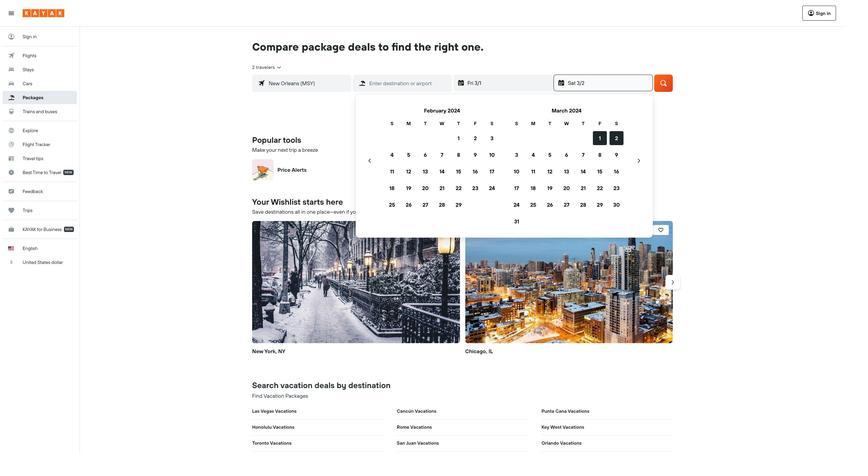 Task type: describe. For each thing, give the bounding box(es) containing it.
your wishlist starts here carousel region
[[250, 219, 681, 367]]

end date calendar input element
[[364, 103, 645, 230]]

1 grid from the left
[[384, 103, 501, 230]]

navigation menu image
[[8, 10, 15, 17]]

chicago, il element
[[466, 221, 673, 344]]

Origin input text field
[[265, 79, 351, 88]]

End date field
[[568, 79, 653, 87]]

united states (english) image
[[8, 247, 14, 251]]

Destination input text field
[[366, 79, 452, 88]]



Task type: locate. For each thing, give the bounding box(es) containing it.
grid
[[384, 103, 501, 230], [509, 103, 625, 230]]

row
[[384, 120, 501, 127], [509, 120, 625, 127], [384, 130, 501, 147], [509, 130, 625, 147], [384, 147, 501, 163], [509, 147, 625, 163], [384, 163, 501, 180], [509, 163, 625, 180], [384, 180, 501, 197], [509, 180, 625, 197], [384, 197, 501, 213], [509, 197, 625, 213]]

forward image
[[670, 279, 677, 286]]

2 grid from the left
[[509, 103, 625, 230]]

1 horizontal spatial grid
[[509, 103, 625, 230]]

Start date field
[[467, 79, 553, 87]]

0 horizontal spatial grid
[[384, 103, 501, 230]]

new york, ny element
[[252, 221, 460, 344]]



Task type: vqa. For each thing, say whether or not it's contained in the screenshot.
Nissan Rogue car image
no



